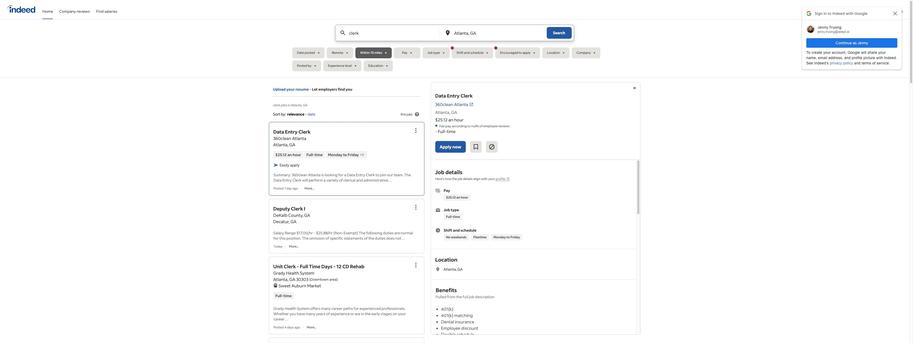 Task type: describe. For each thing, give the bounding box(es) containing it.
save this job image
[[473, 144, 479, 150]]

360clean atlanta (opens in a new tab) image
[[469, 102, 474, 107]]

Edit location text field
[[453, 25, 536, 41]]

job actions for unit clerk - full time days - 12 cd rehab is collapsed image
[[413, 262, 419, 269]]

transit information image
[[273, 283, 278, 288]]

search: Job title, keywords, or company text field
[[348, 25, 431, 41]]

job actions for data entry clerk is collapsed image
[[413, 128, 419, 134]]

not interested image
[[489, 144, 495, 150]]

close job details image
[[632, 85, 638, 91]]

help icon image
[[414, 111, 420, 118]]



Task type: locate. For each thing, give the bounding box(es) containing it.
None search field
[[292, 25, 617, 74]]

job preferences (opens in a new window) image
[[507, 177, 510, 181]]

job actions for deputy clerk i is collapsed image
[[413, 204, 419, 211]]



Task type: vqa. For each thing, say whether or not it's contained in the screenshot.
top Common
no



